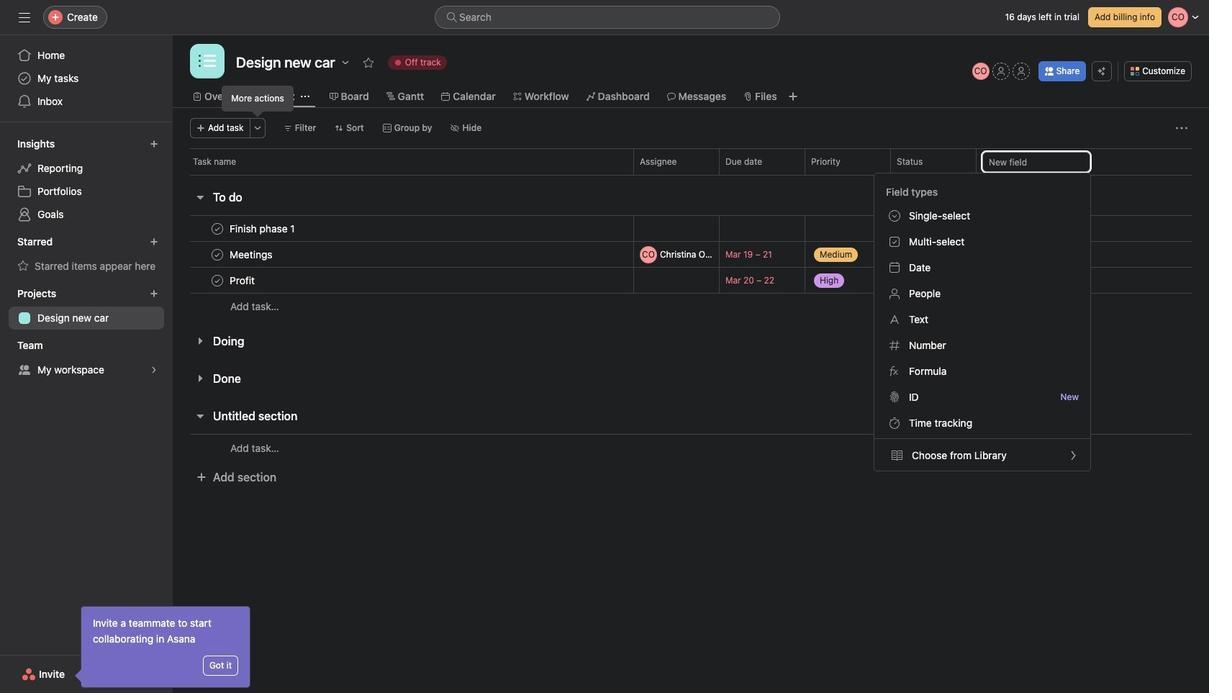 Task type: locate. For each thing, give the bounding box(es) containing it.
task name text field for meetings cell
[[227, 247, 277, 262]]

1 vertical spatial list box
[[875, 174, 1091, 471]]

1 vertical spatial tooltip
[[77, 607, 250, 688]]

tooltip
[[223, 86, 293, 115], [77, 607, 250, 688]]

mark complete image
[[209, 220, 226, 237]]

2 mark complete checkbox from the top
[[209, 246, 226, 263]]

mark complete checkbox inside finish phase 1 cell
[[209, 220, 226, 237]]

teams element
[[0, 333, 173, 384]]

add to starred image
[[363, 57, 374, 68]]

ask ai image
[[1098, 67, 1107, 76]]

finish phase 1 cell
[[173, 215, 634, 242]]

1 mark complete image from the top
[[209, 246, 226, 263]]

more actions image
[[253, 124, 262, 132]]

insights element
[[0, 131, 173, 229]]

list image
[[199, 53, 216, 70]]

new project or portfolio image
[[150, 289, 158, 298]]

0 horizontal spatial list box
[[435, 6, 780, 29]]

mark complete checkbox for task name text field within meetings cell
[[209, 246, 226, 263]]

1 task name text field from the top
[[227, 221, 299, 236]]

mark complete checkbox inside meetings cell
[[209, 246, 226, 263]]

1 vertical spatial mark complete image
[[209, 272, 226, 289]]

3 task name text field from the top
[[227, 273, 259, 288]]

mark complete image up mark complete option
[[209, 246, 226, 263]]

mark complete image inside meetings cell
[[209, 246, 226, 263]]

mark complete checkbox for task name text field inside the finish phase 1 cell
[[209, 220, 226, 237]]

manage project members image
[[972, 63, 990, 80]]

2 expand task list for this group image from the top
[[194, 373, 206, 384]]

1 vertical spatial mark complete checkbox
[[209, 246, 226, 263]]

expand task list for this group image
[[194, 336, 206, 347], [194, 373, 206, 384]]

0 vertical spatial expand task list for this group image
[[194, 336, 206, 347]]

Task name text field
[[227, 221, 299, 236], [227, 247, 277, 262], [227, 273, 259, 288]]

collapse task list for this group image
[[194, 192, 206, 203], [194, 410, 206, 422]]

mark complete image for task name text field within meetings cell
[[209, 246, 226, 263]]

0 vertical spatial mark complete checkbox
[[209, 220, 226, 237]]

0 vertical spatial tooltip
[[223, 86, 293, 115]]

1 vertical spatial task name text field
[[227, 247, 277, 262]]

tab actions image
[[301, 92, 309, 101]]

1 mark complete checkbox from the top
[[209, 220, 226, 237]]

0 vertical spatial task name text field
[[227, 221, 299, 236]]

list box
[[435, 6, 780, 29], [875, 174, 1091, 471]]

mark complete image
[[209, 246, 226, 263], [209, 272, 226, 289]]

Mark complete checkbox
[[209, 220, 226, 237], [209, 246, 226, 263]]

2 task name text field from the top
[[227, 247, 277, 262]]

mark complete image down mark complete image at left top
[[209, 272, 226, 289]]

2 mark complete image from the top
[[209, 272, 226, 289]]

mark complete image inside the profit cell
[[209, 272, 226, 289]]

0 vertical spatial mark complete image
[[209, 246, 226, 263]]

row
[[173, 148, 1210, 175], [190, 174, 1192, 176], [173, 215, 1210, 242], [173, 241, 1210, 268], [173, 267, 1210, 294], [173, 293, 1210, 320], [173, 434, 1210, 462]]

1 vertical spatial expand task list for this group image
[[194, 373, 206, 384]]

2 vertical spatial task name text field
[[227, 273, 259, 288]]

task name text field inside finish phase 1 cell
[[227, 221, 299, 236]]

task name text field inside meetings cell
[[227, 247, 277, 262]]

profit cell
[[173, 267, 634, 294]]

header to do tree grid
[[173, 215, 1210, 320]]

add items to starred image
[[150, 238, 158, 246]]

New field text field
[[983, 152, 1091, 172]]

global element
[[0, 35, 173, 122]]

0 vertical spatial collapse task list for this group image
[[194, 192, 206, 203]]

task name text field inside the profit cell
[[227, 273, 259, 288]]

1 vertical spatial collapse task list for this group image
[[194, 410, 206, 422]]



Task type: vqa. For each thing, say whether or not it's contained in the screenshot.
LIST BOX to the top
yes



Task type: describe. For each thing, give the bounding box(es) containing it.
task name text field for the profit cell
[[227, 273, 259, 288]]

task name text field for finish phase 1 cell
[[227, 221, 299, 236]]

projects element
[[0, 281, 173, 333]]

more actions image
[[1176, 122, 1188, 134]]

see details, my workspace image
[[150, 366, 158, 374]]

0 vertical spatial list box
[[435, 6, 780, 29]]

mark complete image for task name text field within the profit cell
[[209, 272, 226, 289]]

meetings cell
[[173, 241, 634, 268]]

hide sidebar image
[[19, 12, 30, 23]]

starred element
[[0, 229, 173, 281]]

1 horizontal spatial list box
[[875, 174, 1091, 471]]

1 expand task list for this group image from the top
[[194, 336, 206, 347]]

add tab image
[[787, 91, 799, 102]]

Mark complete checkbox
[[209, 272, 226, 289]]

2 collapse task list for this group image from the top
[[194, 410, 206, 422]]

new insights image
[[150, 140, 158, 148]]

1 collapse task list for this group image from the top
[[194, 192, 206, 203]]



